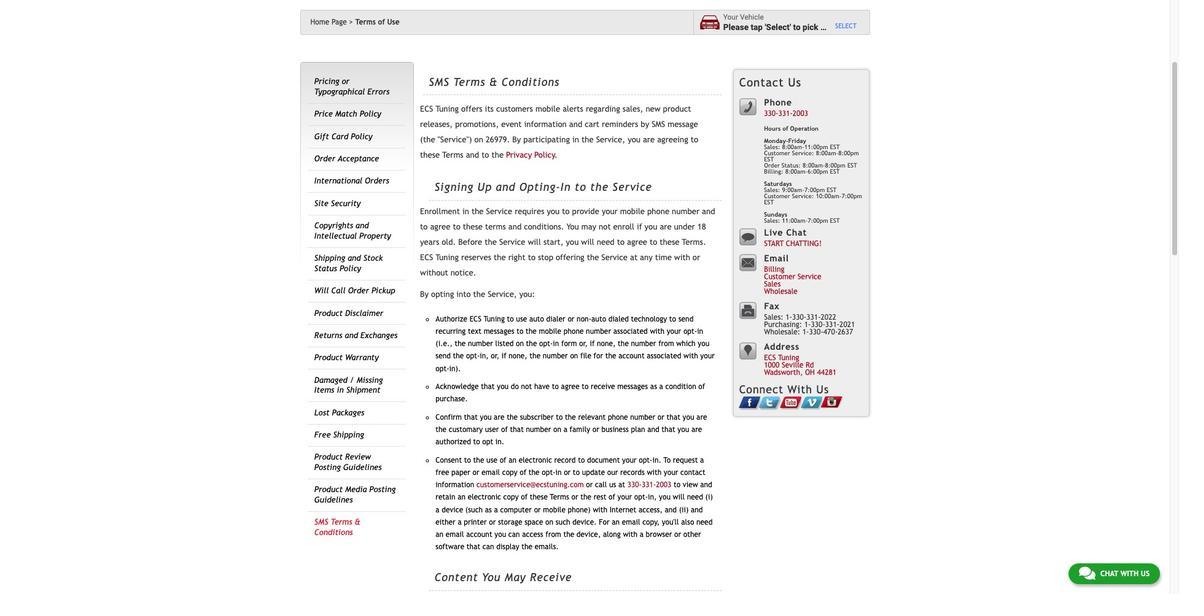 Task type: describe. For each thing, give the bounding box(es) containing it.
service, inside ecs tuning offers its customers mobile alerts regarding sales, new product releases, promotions,                   event information and cart reminders by sms message (the "service") on 26979. by participating in                   the service, you are agreeing to these terms and to the
[[596, 135, 625, 144]]

messages inside authorize ecs tuning to use auto dialer or non-auto dialed technology to send recurring text                     messages to the mobile phone number associated with your opt-in (i.e., the number listed on the                     opt-in form or, if none, the number from which you send the opt-in, or, if none, the number on                     file for the account associated with your opt-in).
[[484, 327, 514, 336]]

your inside enrollment in the service requires you to provide your mobile phone number and to agree to these                   terms and conditions. you may not enroll if you are under 18 years old. before the service will                   start, you will need to agree to these terms. ecs tuning reserves the right to stop offering the                   service at any time with or without notice.
[[602, 207, 618, 216]]

these up 'before'
[[463, 222, 483, 231]]

the right offering
[[587, 253, 599, 262]]

you right enroll
[[645, 222, 657, 231]]

messages inside acknowledge that you do not have to agree to receive messages as a condition of purchase.
[[617, 383, 648, 391]]

wholesale link
[[764, 288, 798, 296]]

or down "record"
[[564, 469, 571, 477]]

price
[[314, 109, 333, 119]]

to left provide
[[562, 207, 570, 216]]

the right into
[[473, 290, 485, 299]]

are inside enrollment in the service requires you to provide your mobile phone number and to agree to these                   terms and conditions. you may not enroll if you are under 18 years old. before the service will                   start, you will need to agree to these terms. ecs tuning reserves the right to stop offering the                   service at any time with or without notice.
[[660, 222, 672, 231]]

0 horizontal spatial at
[[618, 481, 625, 490]]

its
[[485, 104, 494, 114]]

chatting!
[[786, 240, 822, 248]]

product for product media posting guidelines
[[314, 485, 343, 495]]

opt- down text
[[466, 352, 480, 361]]

phone)
[[568, 506, 591, 514]]

1 vertical spatial none,
[[509, 352, 527, 361]]

opt- left form
[[539, 340, 553, 348]]

of up customerservice@ecstuning.com link
[[500, 456, 506, 465]]

an down either
[[436, 531, 444, 539]]

listed
[[495, 340, 514, 348]]

in. inside confirm that you are the subscriber to the relevant phone number or that you are the customary                     user of that number on a family or business plan and that you are authorized to opt in.
[[496, 438, 504, 447]]

to up the years
[[420, 222, 428, 231]]

0 horizontal spatial sms
[[314, 518, 328, 527]]

notice.
[[451, 268, 476, 277]]

1- up wholesale:
[[786, 313, 792, 322]]

not inside acknowledge that you do not have to agree to receive messages as a condition of purchase.
[[521, 383, 532, 391]]

0 horizontal spatial order
[[314, 154, 335, 163]]

customer inside email billing customer service sales wholesale
[[764, 273, 796, 282]]

product warranty link
[[314, 353, 379, 363]]

to down the 26979.
[[482, 151, 489, 160]]

on left file
[[570, 352, 578, 361]]

emails.
[[535, 543, 559, 552]]

0 horizontal spatial us
[[788, 75, 802, 89]]

policy down participating
[[534, 151, 555, 160]]

recurring
[[436, 327, 466, 336]]

as inside to view and retain an electronic copy of these terms or the rest of your opt-in, you will need                     (i) a device (such as a computer or mobile phone) with internet access, and                     (ii) and either a printer or storage space on such device.                     for an email copy, you'll also need an email account you can access from the device,                     along with a browser or other software that can display the emails.
[[485, 506, 492, 514]]

or up space
[[534, 506, 541, 514]]

11:00am-
[[782, 217, 808, 224]]

storage
[[498, 518, 522, 527]]

(such
[[465, 506, 483, 514]]

mobile inside ecs tuning offers its customers mobile alerts regarding sales, new product releases, promotions,                   event information and cart reminders by sms message (the "service") on 26979. by participating in                   the service, you are agreeing to these terms and to the
[[536, 104, 560, 114]]

service left any
[[602, 253, 628, 262]]

confirm that you are the subscriber to the relevant phone number or that you are the customary                     user of that number on a family or business plan and that you are authorized to opt in.
[[436, 413, 707, 447]]

the left "subscriber"
[[507, 413, 518, 422]]

you inside acknowledge that you do not have to agree to receive messages as a condition of purchase.
[[497, 383, 509, 391]]

number down technology
[[631, 340, 656, 348]]

shipment
[[346, 386, 381, 395]]

wholesale:
[[764, 328, 800, 337]]

errors
[[367, 87, 390, 96]]

11:00pm
[[805, 144, 828, 150]]

7:00pm down 6:00pm in the top of the page
[[805, 187, 825, 193]]

customerservice@ecstuning.com
[[477, 481, 584, 490]]

tuning inside ecs tuning offers its customers mobile alerts regarding sales, new product releases, promotions,                   event information and cart reminders by sms message (the "service") on 26979. by participating in                   the service, you are agreeing to these terms and to the
[[436, 104, 459, 114]]

these inside to view and retain an electronic copy of these terms or the rest of your opt-in, you will need                     (i) a device (such as a computer or mobile phone) with internet access, and                     (ii) and either a printer or storage space on such device.                     for an email copy, you'll also need an email account you can access from the device,                     along with a browser or other software that can display the emails.
[[530, 493, 548, 502]]

0 vertical spatial 8:00pm
[[839, 150, 859, 157]]

330- inside phone 330-331-2003
[[764, 110, 779, 118]]

need inside enrollment in the service requires you to provide your mobile phone number and to agree to these                   terms and conditions. you may not enroll if you are under 18 years old. before the service will                   start, you will need to agree to these terms. ecs tuning reserves the right to stop offering the                   service at any time with or without notice.
[[597, 238, 615, 247]]

a inside consent to the use of an electronic record to document your opt-in. to request a free paper or                     email copy of the opt-in or to update our records with your contact information
[[700, 456, 704, 465]]

opt- down "record"
[[542, 469, 556, 477]]

by opting into the service, you:
[[420, 290, 535, 299]]

1 vertical spatial if
[[590, 340, 595, 348]]

1 horizontal spatial none,
[[597, 340, 616, 348]]

2021
[[840, 321, 855, 329]]

intellectual
[[314, 231, 357, 241]]

these inside ecs tuning offers its customers mobile alerts regarding sales, new product releases, promotions,                   event information and cart reminders by sms message (the "service") on 26979. by participating in                   the service, you are agreeing to these terms and to the
[[420, 151, 440, 160]]

0 vertical spatial &
[[489, 75, 498, 88]]

1 vertical spatial send
[[436, 352, 451, 361]]

family
[[570, 426, 590, 434]]

in inside enrollment in the service requires you to provide your mobile phone number and to agree to these                   terms and conditions. you may not enroll if you are under 18 years old. before the service will                   start, you will need to agree to these terms. ecs tuning reserves the right to stop offering the                   service at any time with or without notice.
[[462, 207, 469, 216]]

you up the conditions.
[[547, 207, 560, 216]]

1000
[[764, 361, 780, 370]]

a down retain
[[436, 506, 440, 514]]

1 vertical spatial associated
[[647, 352, 681, 361]]

.
[[555, 151, 558, 160]]

in).
[[449, 365, 461, 373]]

vehicle
[[827, 22, 854, 32]]

orders
[[365, 177, 389, 186]]

product review posting guidelines
[[314, 453, 382, 472]]

customary
[[449, 426, 483, 434]]

start
[[764, 240, 784, 248]]

policy inside the shipping and stock status policy
[[340, 264, 361, 273]]

the down the recurring
[[455, 340, 466, 348]]

that up customary
[[464, 413, 478, 422]]

of inside acknowledge that you do not have to agree to receive messages as a condition of purchase.
[[699, 383, 705, 391]]

other
[[683, 531, 701, 539]]

0 vertical spatial sms
[[429, 75, 450, 88]]

call
[[595, 481, 607, 490]]

electronic inside to view and retain an electronic copy of these terms or the rest of your opt-in, you will need                     (i) a device (such as a computer or mobile phone) with internet access, and                     (ii) and either a printer or storage space on such device.                     for an email copy, you'll also need an email account you can access from the device,                     along with a browser or other software that can display the emails.
[[468, 493, 501, 502]]

ecs inside ecs tuning offers its customers mobile alerts regarding sales, new product releases, promotions,                   event information and cart reminders by sms message (the "service") on 26979. by participating in                   the service, you are agreeing to these terms and to the
[[420, 104, 433, 114]]

authorize
[[436, 315, 467, 323]]

select
[[835, 22, 857, 29]]

and down product disclaimer link
[[345, 331, 358, 340]]

your vehicle please tap 'select' to pick a vehicle
[[723, 13, 854, 32]]

or up to
[[658, 413, 665, 422]]

page
[[332, 18, 347, 26]]

contact
[[681, 469, 706, 477]]

to up paper
[[464, 456, 471, 465]]

product for product review posting guidelines
[[314, 453, 343, 462]]

1- right wholesale:
[[803, 328, 809, 337]]

number down text
[[468, 340, 493, 348]]

and down "service")
[[466, 151, 479, 160]]

order acceptance
[[314, 154, 379, 163]]

or right paper
[[473, 469, 480, 477]]

or inside pricing or typographical errors
[[342, 77, 350, 86]]

hours of operation monday-friday sales: 8:00am-11:00pm est customer service: 8:00am-8:00pm est order status: 8:00am-8:00pm est billing: 8:00am-6:00pm est saturdays sales: 9:00am-7:00pm est customer service: 10:00am-7:00pm est sundays sales: 11:00am-7:00pm est
[[764, 125, 862, 224]]

the down dialed
[[618, 340, 629, 348]]

and inside the shipping and stock status policy
[[348, 254, 361, 263]]

1 auto from the left
[[529, 315, 544, 323]]

the down the 26979.
[[492, 151, 504, 160]]

0 horizontal spatial &
[[355, 518, 360, 527]]

to down you: at left
[[517, 327, 524, 336]]

customer service link
[[764, 273, 822, 282]]

lost
[[314, 408, 330, 417]]

the up family in the bottom of the page
[[565, 413, 576, 422]]

(ii)
[[679, 506, 689, 514]]

to down message
[[691, 135, 698, 144]]

at inside enrollment in the service requires you to provide your mobile phone number and to agree to these                   terms and conditions. you may not enroll if you are under 18 years old. before the service will                   start, you will need to agree to these terms. ecs tuning reserves the right to stop offering the                   service at any time with or without notice.
[[630, 253, 638, 262]]

access
[[522, 531, 543, 539]]

the up provide
[[590, 180, 609, 193]]

2 service: from the top
[[792, 193, 814, 200]]

1 vertical spatial 8:00pm
[[825, 162, 846, 169]]

ecs inside 'address ecs tuning 1000 seville rd wadsworth, oh 44281'
[[764, 354, 776, 363]]

you inside ecs tuning offers its customers mobile alerts regarding sales, new product releases, promotions,                   event information and cart reminders by sms message (the "service") on 26979. by participating in                   the service, you are agreeing to these terms and to the
[[628, 135, 641, 144]]

pickup
[[372, 286, 395, 296]]

oh
[[805, 369, 815, 377]]

device,
[[577, 531, 601, 539]]

18
[[698, 222, 706, 231]]

chat with us link
[[1069, 564, 1160, 585]]

security
[[331, 199, 361, 208]]

with inside consent to the use of an electronic record to document your opt-in. to request a free paper or                     email copy of the opt-in or to update our records with your contact information
[[647, 469, 662, 477]]

1 vertical spatial you
[[482, 571, 501, 584]]

these up time
[[660, 238, 680, 247]]

content you may receive
[[435, 571, 572, 584]]

1 vertical spatial agree
[[627, 238, 647, 247]]

receive
[[530, 571, 572, 584]]

shipping inside the shipping and stock status policy
[[314, 254, 345, 263]]

8:00am- up 6:00pm in the top of the page
[[816, 150, 839, 157]]

sms inside ecs tuning offers its customers mobile alerts regarding sales, new product releases, promotions,                   event information and cart reminders by sms message (the "service") on 26979. by participating in                   the service, you are agreeing to these terms and to the
[[652, 120, 665, 129]]

consent to the use of an electronic record to document your opt-in. to request a free paper or                     email copy of the opt-in or to update our records with your contact information
[[436, 456, 706, 490]]

to right technology
[[669, 315, 676, 323]]

email inside consent to the use of an electronic record to document your opt-in. to request a free paper or                     email copy of the opt-in or to update our records with your contact information
[[482, 469, 500, 477]]

and right (ii)
[[691, 506, 703, 514]]

form
[[561, 340, 577, 348]]

request
[[673, 456, 698, 465]]

in, inside authorize ecs tuning to use auto dialer or non-auto dialed technology to send recurring text                     messages to the mobile phone number associated with your opt-in (i.e., the number listed on the                     opt-in form or, if none, the number from which you send the opt-in, or, if none, the number on                     file for the account associated with your opt-in).
[[480, 352, 489, 361]]

on inside confirm that you are the subscriber to the relevant phone number or that you are the customary                     user of that number on a family or business plan and that you are authorized to opt in.
[[553, 426, 561, 434]]

0 vertical spatial send
[[679, 315, 694, 323]]

hours
[[764, 125, 781, 132]]

service up enroll
[[613, 180, 652, 193]]

2 customer from the top
[[764, 193, 790, 200]]

which
[[676, 340, 696, 348]]

terms of use
[[355, 18, 400, 26]]

lost packages
[[314, 408, 364, 417]]

a right either
[[458, 518, 462, 527]]

to right "record"
[[578, 456, 585, 465]]

damaged / missing items in shipment
[[314, 376, 383, 395]]

in. inside consent to the use of an electronic record to document your opt-in. to request a free paper or                     email copy of the opt-in or to update our records with your contact information
[[653, 456, 661, 465]]

product media posting guidelines
[[314, 485, 396, 505]]

the up have
[[530, 352, 541, 361]]

terms inside ecs tuning offers its customers mobile alerts regarding sales, new product releases, promotions,                   event information and cart reminders by sms message (the "service") on 26979. by participating in                   the service, you are agreeing to these terms and to the
[[442, 151, 464, 160]]

0 horizontal spatial if
[[502, 352, 506, 361]]

the down access
[[522, 543, 533, 552]]

1 horizontal spatial can
[[508, 531, 520, 539]]

mobile inside to view and retain an electronic copy of these terms or the rest of your opt-in, you will need                     (i) a device (such as a computer or mobile phone) with internet access, and                     (ii) and either a printer or storage space on such device.                     for an email copy, you'll also need an email account you can access from the device,                     along with a browser or other software that can display the emails.
[[543, 506, 566, 514]]

or left call
[[586, 481, 593, 490]]

in inside damaged / missing items in shipment
[[337, 386, 344, 395]]

ecs inside authorize ecs tuning to use auto dialer or non-auto dialed technology to send recurring text                     messages to the mobile phone number associated with your opt-in (i.e., the number listed on the                     opt-in form or, if none, the number from which you send the opt-in, or, if none, the number on                     file for the account associated with your opt-in).
[[470, 315, 482, 323]]

with down which
[[684, 352, 698, 361]]

1 vertical spatial sms terms & conditions
[[314, 518, 360, 537]]

returns and exchanges
[[314, 331, 398, 340]]

as inside acknowledge that you do not have to agree to receive messages as a condition of purchase.
[[650, 383, 657, 391]]

address ecs tuning 1000 seville rd wadsworth, oh 44281
[[764, 341, 837, 377]]

phone 330-331-2003
[[764, 97, 808, 118]]

you inside enrollment in the service requires you to provide your mobile phone number and to agree to these                   terms and conditions. you may not enroll if you are under 18 years old. before the service will                   start, you will need to agree to these terms. ecs tuning reserves the right to stop offering the                   service at any time with or without notice.
[[567, 222, 579, 231]]

of up the customerservice@ecstuning.com
[[520, 469, 526, 477]]

order acceptance link
[[314, 154, 379, 163]]

or inside authorize ecs tuning to use auto dialer or non-auto dialed technology to send recurring text                     messages to the mobile phone number associated with your opt-in (i.e., the number listed on the                     opt-in form or, if none, the number from which you send the opt-in, or, if none, the number on                     file for the account associated with your opt-in).
[[568, 315, 575, 323]]

terms up offers
[[453, 75, 485, 88]]

site security
[[314, 199, 361, 208]]

that down condition at the right of the page
[[667, 413, 681, 422]]

to up listed
[[507, 315, 514, 323]]

and inside confirm that you are the subscriber to the relevant phone number or that you are the customary                     user of that number on a family or business plan and that you are authorized to opt in.
[[648, 426, 660, 434]]

agree inside acknowledge that you do not have to agree to receive messages as a condition of purchase.
[[561, 383, 580, 391]]

0 horizontal spatial will
[[528, 238, 541, 247]]

1 horizontal spatial or,
[[579, 340, 588, 348]]

start chatting! link
[[764, 240, 822, 248]]

conditions.
[[524, 222, 564, 231]]

opt- up acknowledge in the bottom of the page
[[436, 365, 449, 373]]

sms terms & conditions link
[[314, 518, 360, 537]]

and inside the 'copyrights and intellectual property'
[[356, 221, 369, 231]]

'select'
[[765, 22, 791, 32]]

terms
[[485, 222, 506, 231]]

the right listed
[[526, 340, 537, 348]]

to left stop
[[528, 253, 536, 262]]

of inside hours of operation monday-friday sales: 8:00am-11:00pm est customer service: 8:00am-8:00pm est order status: 8:00am-8:00pm est billing: 8:00am-6:00pm est saturdays sales: 9:00am-7:00pm est customer service: 10:00am-7:00pm est sundays sales: 11:00am-7:00pm est
[[783, 125, 788, 132]]

2 vertical spatial need
[[697, 518, 713, 527]]

2 horizontal spatial email
[[622, 518, 640, 527]]

the left rest
[[581, 493, 592, 502]]

that inside acknowledge that you do not have to agree to receive messages as a condition of purchase.
[[481, 383, 495, 391]]

use inside authorize ecs tuning to use auto dialer or non-auto dialed technology to send recurring text                     messages to the mobile phone number associated with your opt-in (i.e., the number listed on the                     opt-in form or, if none, the number from which you send the opt-in, or, if none, the number on                     file for the account associated with your opt-in).
[[516, 315, 527, 323]]

opt
[[482, 438, 493, 447]]

8:00am- up 9:00am-
[[785, 168, 808, 175]]

copy inside consent to the use of an electronic record to document your opt-in. to request a free paper or                     email copy of the opt-in or to update our records with your contact information
[[502, 469, 518, 477]]

product
[[663, 104, 691, 114]]

the left right
[[494, 253, 506, 262]]

use
[[387, 18, 400, 26]]

alerts
[[563, 104, 583, 114]]

terms.
[[682, 238, 706, 247]]

that inside to view and retain an electronic copy of these terms or the rest of your opt-in, you will need                     (i) a device (such as a computer or mobile phone) with internet access, and                     (ii) and either a printer or storage space on such device.                     for an email copy, you'll also need an email account you can access from the device,                     along with a browser or other software that can display the emails.
[[467, 543, 480, 552]]

purchasing:
[[764, 321, 802, 329]]

of left use
[[378, 18, 385, 26]]

of down the customerservice@ecstuning.com
[[521, 493, 528, 502]]

331- inside phone 330-331-2003
[[779, 110, 793, 118]]

330- left 2637
[[811, 321, 825, 329]]

opting
[[431, 290, 454, 299]]

in, inside to view and retain an electronic copy of these terms or the rest of your opt-in, you will need                     (i) a device (such as a computer or mobile phone) with internet access, and                     (ii) and either a printer or storage space on such device.                     for an email copy, you'll also need an email account you can access from the device,                     along with a browser or other software that can display the emails.
[[648, 493, 657, 502]]

property
[[359, 231, 391, 241]]

cart
[[585, 120, 600, 129]]

number down "subscriber"
[[526, 426, 551, 434]]

mobile inside enrollment in the service requires you to provide your mobile phone number and to agree to these                   terms and conditions. you may not enroll if you are under 18 years old. before the service will                   start, you will need to agree to these terms. ecs tuning reserves the right to stop offering the                   service at any time with or without notice.
[[620, 207, 645, 216]]

0 horizontal spatial service,
[[488, 290, 517, 299]]

a down copy,
[[640, 531, 644, 539]]

or down you'll
[[674, 531, 681, 539]]

service up terms
[[486, 207, 512, 216]]

you up user
[[480, 413, 492, 422]]

agreeing
[[657, 135, 688, 144]]

the down terms
[[485, 238, 497, 247]]

customerservice@ecstuning.com link
[[477, 481, 584, 490]]

email billing customer service sales wholesale
[[764, 253, 822, 296]]

opt- up records
[[639, 456, 653, 465]]

0 horizontal spatial email
[[446, 531, 464, 539]]

of right rest
[[609, 493, 615, 502]]

if inside enrollment in the service requires you to provide your mobile phone number and to agree to these                   terms and conditions. you may not enroll if you are under 18 years old. before the service will                   start, you will need to agree to these terms. ecs tuning reserves the right to stop offering the                   service at any time with or without notice.
[[637, 222, 642, 231]]

chat with us
[[1101, 570, 1150, 579]]

or down customerservice@ecstuning.com or call us at 330-331-2003
[[572, 493, 578, 502]]

7:00pm right 9:00am-
[[842, 193, 862, 200]]

number up plan
[[630, 413, 656, 422]]

and right up
[[496, 180, 516, 193]]

records
[[620, 469, 645, 477]]

0 vertical spatial 330-331-2003 link
[[764, 110, 808, 118]]

privacy policy link
[[506, 151, 555, 160]]

with inside enrollment in the service requires you to provide your mobile phone number and to agree to these                   terms and conditions. you may not enroll if you are under 18 years old. before the service will                   start, you will need to agree to these terms. ecs tuning reserves the right to stop offering the                   service at any time with or without notice.
[[674, 253, 690, 262]]

number down non-
[[586, 327, 611, 336]]

new
[[646, 104, 661, 114]]

returns and exchanges link
[[314, 331, 398, 340]]

product review posting guidelines link
[[314, 453, 382, 472]]

sales
[[764, 280, 781, 289]]

home page
[[310, 18, 347, 26]]

the down the "confirm" at the bottom of the page
[[436, 426, 447, 434]]

lost packages link
[[314, 408, 364, 417]]

1 horizontal spatial will
[[581, 238, 594, 247]]

7:00pm down 10:00am-
[[808, 217, 828, 224]]

customerservice@ecstuning.com or call us at 330-331-2003
[[477, 481, 672, 490]]

1 service: from the top
[[792, 150, 814, 157]]

to inside your vehicle please tap 'select' to pick a vehicle
[[793, 22, 801, 32]]

1- left 2022
[[805, 321, 811, 329]]

shipping and stock status policy
[[314, 254, 383, 273]]

policy down errors
[[360, 109, 381, 119]]

that down "subscriber"
[[510, 426, 524, 434]]

an inside consent to the use of an electronic record to document your opt-in. to request a free paper or                     email copy of the opt-in or to update our records with your contact information
[[509, 456, 517, 465]]

a inside your vehicle please tap 'select' to pick a vehicle
[[821, 22, 825, 32]]

you down condition at the right of the page
[[683, 413, 694, 422]]

with down technology
[[650, 327, 665, 336]]



Task type: vqa. For each thing, say whether or not it's contained in the screenshot.
phone image
no



Task type: locate. For each thing, give the bounding box(es) containing it.
media
[[345, 485, 367, 495]]

associated down dialed
[[613, 327, 648, 336]]

in,
[[480, 352, 489, 361], [648, 493, 657, 502]]

1 vertical spatial need
[[687, 493, 703, 502]]

the down up
[[472, 207, 484, 216]]

sms up releases, at the top left of page
[[429, 75, 450, 88]]

1 vertical spatial us
[[817, 383, 829, 396]]

sales: down hours
[[764, 144, 780, 150]]

or down terms.
[[693, 253, 700, 262]]

opt- inside to view and retain an electronic copy of these terms or the rest of your opt-in, you will need                     (i) a device (such as a computer or mobile phone) with internet access, and                     (ii) and either a printer or storage space on such device.                     for an email copy, you'll also need an email account you can access from the device,                     along with a browser or other software that can display the emails.
[[634, 493, 648, 502]]

0 horizontal spatial messages
[[484, 327, 514, 336]]

along
[[603, 531, 621, 539]]

on left such
[[545, 518, 553, 527]]

an right for
[[612, 518, 620, 527]]

billing:
[[764, 168, 784, 175]]

the right for at right
[[605, 352, 616, 361]]

or, up file
[[579, 340, 588, 348]]

1-
[[786, 313, 792, 322], [805, 321, 811, 329], [803, 328, 809, 337]]

0 vertical spatial as
[[650, 383, 657, 391]]

terms down customerservice@ecstuning.com or call us at 330-331-2003
[[550, 493, 569, 502]]

sms terms & conditions
[[429, 75, 560, 88], [314, 518, 360, 537]]

0 vertical spatial none,
[[597, 340, 616, 348]]

1 vertical spatial not
[[521, 383, 532, 391]]

2 product from the top
[[314, 353, 343, 363]]

2 vertical spatial sms
[[314, 518, 328, 527]]

purchase.
[[436, 395, 468, 404]]

4 product from the top
[[314, 485, 343, 495]]

also
[[681, 518, 694, 527]]

1 horizontal spatial auto
[[592, 315, 606, 323]]

select link
[[835, 22, 857, 30]]

account inside to view and retain an electronic copy of these terms or the rest of your opt-in, you will need                     (i) a device (such as a computer or mobile phone) with internet access, and                     (ii) and either a printer or storage space on such device.                     for an email copy, you'll also need an email account you can access from the device,                     along with a browser or other software that can display the emails.
[[466, 531, 492, 539]]

email
[[482, 469, 500, 477], [622, 518, 640, 527], [446, 531, 464, 539]]

account down printer
[[466, 531, 492, 539]]

have
[[534, 383, 550, 391]]

fax
[[764, 301, 780, 311]]

to left 'opt'
[[473, 438, 480, 447]]

internet
[[610, 506, 637, 514]]

2 horizontal spatial if
[[637, 222, 642, 231]]

in inside ecs tuning offers its customers mobile alerts regarding sales, new product releases, promotions,                   event information and cart reminders by sms message (the "service") on 26979. by participating in                   the service, you are agreeing to these terms and to the
[[573, 135, 579, 144]]

2003
[[793, 110, 808, 118], [656, 481, 672, 490]]

sales: up live
[[764, 217, 780, 224]]

customers
[[496, 104, 533, 114]]

2003 inside phone 330-331-2003
[[793, 110, 808, 118]]

as
[[650, 383, 657, 391], [485, 506, 492, 514]]

0 horizontal spatial by
[[420, 290, 429, 299]]

0 vertical spatial information
[[524, 120, 567, 129]]

electronic
[[519, 456, 552, 465], [468, 493, 501, 502]]

0 vertical spatial if
[[637, 222, 642, 231]]

1 vertical spatial from
[[546, 531, 561, 539]]

service up right
[[499, 238, 526, 247]]

phone inside confirm that you are the subscriber to the relevant phone number or that you are the customary                     user of that number on a family or business plan and that you are authorized to opt in.
[[608, 413, 628, 422]]

to right in at the left top of page
[[575, 180, 586, 193]]

1 horizontal spatial sms
[[429, 75, 450, 88]]

to up any
[[650, 238, 657, 247]]

with right comments 'image' at the bottom
[[1121, 570, 1139, 579]]

and down alerts
[[569, 120, 582, 129]]

in, up access,
[[648, 493, 657, 502]]

posting inside product media posting guidelines
[[369, 485, 396, 495]]

phone
[[764, 97, 792, 107]]

0 horizontal spatial auto
[[529, 315, 544, 323]]

terms right page
[[355, 18, 376, 26]]

agree right have
[[561, 383, 580, 391]]

on left family in the bottom of the page
[[553, 426, 561, 434]]

or down the 'relevant'
[[593, 426, 599, 434]]

policy
[[360, 109, 381, 119], [351, 132, 372, 141], [534, 151, 555, 160], [340, 264, 361, 273]]

0 horizontal spatial information
[[436, 481, 474, 490]]

policy up "will call order pickup" link
[[340, 264, 361, 273]]

1 horizontal spatial in.
[[653, 456, 661, 465]]

the down 'opt'
[[473, 456, 484, 465]]

0 horizontal spatial sms terms & conditions
[[314, 518, 360, 537]]

1 horizontal spatial phone
[[608, 413, 628, 422]]

product down free
[[314, 453, 343, 462]]

ecs inside enrollment in the service requires you to provide your mobile phone number and to agree to these                   terms and conditions. you may not enroll if you are under 18 years old. before the service will                   start, you will need to agree to these terms. ecs tuning reserves the right to stop offering the                   service at any time with or without notice.
[[420, 253, 433, 262]]

0 horizontal spatial agree
[[430, 222, 451, 231]]

8:00am- up the status:
[[782, 144, 805, 150]]

at
[[630, 253, 638, 262], [618, 481, 625, 490]]

acknowledge
[[436, 383, 479, 391]]

3 sales: from the top
[[764, 217, 780, 224]]

sundays
[[764, 211, 787, 218]]

1 vertical spatial shipping
[[333, 431, 364, 440]]

by left opting
[[420, 290, 429, 299]]

8:00am- down 11:00pm
[[803, 162, 825, 169]]

1 vertical spatial &
[[355, 518, 360, 527]]

1 vertical spatial in,
[[648, 493, 657, 502]]

product inside product review posting guidelines
[[314, 453, 343, 462]]

2 horizontal spatial us
[[1141, 570, 1150, 579]]

1 vertical spatial customer
[[764, 193, 790, 200]]

0 horizontal spatial can
[[483, 543, 494, 552]]

product inside product media posting guidelines
[[314, 485, 343, 495]]

of right user
[[501, 426, 508, 434]]

auto
[[529, 315, 544, 323], [592, 315, 606, 323]]

agree down enrollment
[[430, 222, 451, 231]]

0 vertical spatial sms terms & conditions
[[429, 75, 560, 88]]

in, down text
[[480, 352, 489, 361]]

3 product from the top
[[314, 453, 343, 462]]

1 horizontal spatial account
[[619, 352, 645, 361]]

signing up and opting-in to the service
[[435, 180, 652, 193]]

1 horizontal spatial information
[[524, 120, 567, 129]]

a
[[821, 22, 825, 32], [659, 383, 663, 391], [564, 426, 568, 434], [700, 456, 704, 465], [436, 506, 440, 514], [494, 506, 498, 514], [458, 518, 462, 527], [640, 531, 644, 539]]

phone inside authorize ecs tuning to use auto dialer or non-auto dialed technology to send recurring text                     messages to the mobile phone number associated with your opt-in (i.e., the number listed on the                     opt-in form or, if none, the number from which you send the opt-in, or, if none, the number on                     file for the account associated with your opt-in).
[[564, 327, 584, 336]]

reminders
[[602, 120, 638, 129]]

shipping up status
[[314, 254, 345, 263]]

0 vertical spatial not
[[599, 222, 611, 231]]

0 horizontal spatial send
[[436, 352, 451, 361]]

phone inside enrollment in the service requires you to provide your mobile phone number and to agree to these                   terms and conditions. you may not enroll if you are under 18 years old. before the service will                   start, you will need to agree to these terms. ecs tuning reserves the right to stop offering the                   service at any time with or without notice.
[[647, 207, 670, 216]]

1 horizontal spatial as
[[650, 383, 657, 391]]

from inside authorize ecs tuning to use auto dialer or non-auto dialed technology to send recurring text                     messages to the mobile phone number associated with your opt-in (i.e., the number listed on the                     opt-in form or, if none, the number from which you send the opt-in, or, if none, the number on                     file for the account associated with your opt-in).
[[659, 340, 674, 348]]

1 product from the top
[[314, 309, 343, 318]]

1 horizontal spatial messages
[[617, 383, 648, 391]]

330- down 2022
[[809, 328, 824, 337]]

and up 18
[[702, 207, 715, 216]]

before
[[458, 238, 482, 247]]

0 vertical spatial us
[[788, 75, 802, 89]]

and up (i)
[[700, 481, 712, 490]]

(the
[[420, 135, 435, 144]]

status:
[[782, 162, 801, 169]]

terms down product media posting guidelines link
[[331, 518, 352, 527]]

will inside to view and retain an electronic copy of these terms or the rest of your opt-in, you will need                     (i) a device (such as a computer or mobile phone) with internet access, and                     (ii) and either a printer or storage space on such device.                     for an email copy, you'll also need an email account you can access from the device,                     along with a browser or other software that can display the emails.
[[673, 493, 685, 502]]

1 vertical spatial at
[[618, 481, 625, 490]]

0 horizontal spatial posting
[[314, 463, 341, 472]]

not inside enrollment in the service requires you to provide your mobile phone number and to agree to these                   terms and conditions. you may not enroll if you are under 18 years old. before the service will                   start, you will need to agree to these terms. ecs tuning reserves the right to stop offering the                   service at any time with or without notice.
[[599, 222, 611, 231]]

on inside to view and retain an electronic copy of these terms or the rest of your opt-in, you will need                     (i) a device (such as a computer or mobile phone) with internet access, and                     (ii) and either a printer or storage space on such device.                     for an email copy, you'll also need an email account you can access from the device,                     along with a browser or other software that can display the emails.
[[545, 518, 553, 527]]

1 horizontal spatial by
[[512, 135, 521, 144]]

and right terms
[[508, 222, 522, 231]]

1 horizontal spatial conditions
[[502, 75, 560, 88]]

0 vertical spatial conditions
[[502, 75, 560, 88]]

an up device
[[458, 493, 466, 502]]

to inside to view and retain an electronic copy of these terms or the rest of your opt-in, you will need                     (i) a device (such as a computer or mobile phone) with internet access, and                     (ii) and either a printer or storage space on such device.                     for an email copy, you'll also need an email account you can access from the device,                     along with a browser or other software that can display the emails.
[[674, 481, 681, 490]]

1 vertical spatial email
[[622, 518, 640, 527]]

posting for product media posting guidelines
[[369, 485, 396, 495]]

pricing
[[314, 77, 339, 86]]

a inside acknowledge that you do not have to agree to receive messages as a condition of purchase.
[[659, 383, 663, 391]]

will down the conditions.
[[528, 238, 541, 247]]

1 customer from the top
[[764, 150, 790, 157]]

0 vertical spatial customer
[[764, 150, 790, 157]]

4 sales: from the top
[[764, 313, 784, 322]]

rest
[[594, 493, 607, 502]]

posting down free
[[314, 463, 341, 472]]

information inside consent to the use of an electronic record to document your opt-in. to request a free paper or                     email copy of the opt-in or to update our records with your contact information
[[436, 481, 474, 490]]

that right plan
[[662, 426, 675, 434]]

or left non-
[[568, 315, 575, 323]]

need right also
[[697, 518, 713, 527]]

1 horizontal spatial service,
[[596, 135, 625, 144]]

you
[[628, 135, 641, 144], [547, 207, 560, 216], [645, 222, 657, 231], [566, 238, 579, 247], [698, 340, 710, 348], [497, 383, 509, 391], [480, 413, 492, 422], [683, 413, 694, 422], [678, 426, 689, 434], [659, 493, 671, 502], [495, 531, 506, 539]]

guidelines inside product media posting guidelines
[[314, 496, 353, 505]]

0 horizontal spatial 330-331-2003 link
[[628, 481, 672, 490]]

1 sales: from the top
[[764, 144, 780, 150]]

a up contact
[[700, 456, 704, 465]]

in. right 'opt'
[[496, 438, 504, 447]]

space
[[525, 518, 543, 527]]

to down enroll
[[617, 238, 625, 247]]

us
[[609, 481, 616, 490]]

mobile up such
[[543, 506, 566, 514]]

service
[[613, 180, 652, 193], [486, 207, 512, 216], [499, 238, 526, 247], [602, 253, 628, 262], [798, 273, 822, 282]]

will call order pickup link
[[314, 286, 395, 296]]

to up customerservice@ecstuning.com or call us at 330-331-2003
[[573, 469, 580, 477]]

messages
[[484, 327, 514, 336], [617, 383, 648, 391]]

1 horizontal spatial chat
[[1101, 570, 1119, 579]]

1 horizontal spatial at
[[630, 253, 638, 262]]

document
[[587, 456, 620, 465]]

you inside authorize ecs tuning to use auto dialer or non-auto dialed technology to send recurring text                     messages to the mobile phone number associated with your opt-in (i.e., the number listed on the                     opt-in form or, if none, the number from which you send the opt-in, or, if none, the number on                     file for the account associated with your opt-in).
[[698, 340, 710, 348]]

1 vertical spatial as
[[485, 506, 492, 514]]

such
[[556, 518, 570, 527]]

guidelines for media
[[314, 496, 353, 505]]

number inside enrollment in the service requires you to provide your mobile phone number and to agree to these                   terms and conditions. you may not enroll if you are under 18 years old. before the service will                   start, you will need to agree to these terms. ecs tuning reserves the right to stop offering the                   service at any time with or without notice.
[[672, 207, 700, 216]]

for
[[599, 518, 610, 527]]

conditions up customers
[[502, 75, 560, 88]]

will
[[528, 238, 541, 247], [581, 238, 594, 247], [673, 493, 685, 502]]

by inside ecs tuning offers its customers mobile alerts regarding sales, new product releases, promotions,                   event information and cart reminders by sms message (the "service") on 26979. by participating in                   the service, you are agreeing to these terms and to the
[[512, 135, 521, 144]]

330-331-2003 link
[[764, 110, 808, 118], [628, 481, 672, 490]]

the down such
[[563, 531, 574, 539]]

either
[[436, 518, 456, 527]]

confirm
[[436, 413, 462, 422]]

us right comments 'image' at the bottom
[[1141, 570, 1150, 579]]

0 horizontal spatial 2003
[[656, 481, 672, 490]]

product for product disclaimer
[[314, 309, 343, 318]]

a inside confirm that you are the subscriber to the relevant phone number or that you are the customary                     user of that number on a family or business plan and that you are authorized to opt in.
[[564, 426, 568, 434]]

terms down "service")
[[442, 151, 464, 160]]

0 vertical spatial associated
[[613, 327, 648, 336]]

tuning inside authorize ecs tuning to use auto dialer or non-auto dialed technology to send recurring text                     messages to the mobile phone number associated with your opt-in (i.e., the number listed on the                     opt-in form or, if none, the number from which you send the opt-in, or, if none, the number on                     file for the account associated with your opt-in).
[[484, 315, 505, 323]]

0 horizontal spatial phone
[[564, 327, 584, 336]]

(i)
[[705, 493, 713, 502]]

customer
[[764, 150, 790, 157], [764, 193, 790, 200], [764, 273, 796, 282]]

2 horizontal spatial phone
[[647, 207, 670, 216]]

phone
[[647, 207, 670, 216], [564, 327, 584, 336], [608, 413, 628, 422]]

if down listed
[[502, 352, 506, 361]]

display
[[496, 543, 519, 552]]

regarding
[[586, 104, 620, 114]]

need
[[597, 238, 615, 247], [687, 493, 703, 502], [697, 518, 713, 527]]

status
[[314, 264, 337, 273]]

2 vertical spatial us
[[1141, 570, 1150, 579]]

us for chat
[[1141, 570, 1150, 579]]

0 vertical spatial shipping
[[314, 254, 345, 263]]

0 vertical spatial service:
[[792, 150, 814, 157]]

1 horizontal spatial from
[[659, 340, 674, 348]]

0 vertical spatial copy
[[502, 469, 518, 477]]

on right listed
[[516, 340, 524, 348]]

guidelines down the review
[[343, 463, 382, 472]]

conditions inside sms terms & conditions
[[314, 528, 353, 537]]

0 horizontal spatial as
[[485, 506, 492, 514]]

1 horizontal spatial order
[[348, 286, 369, 296]]

1 vertical spatial service,
[[488, 290, 517, 299]]

device
[[442, 506, 463, 514]]

for
[[594, 352, 603, 361]]

order down gift
[[314, 154, 335, 163]]

2 vertical spatial agree
[[561, 383, 580, 391]]

need down "view"
[[687, 493, 703, 502]]

by up privacy
[[512, 135, 521, 144]]

on inside ecs tuning offers its customers mobile alerts regarding sales, new product releases, promotions,                   event information and cart reminders by sms message (the "service") on 26979. by participating in                   the service, you are agreeing to these terms and to the
[[475, 135, 483, 144]]

2 horizontal spatial sms
[[652, 120, 665, 129]]

0 horizontal spatial or,
[[491, 352, 499, 361]]

send down (i.e.,
[[436, 352, 451, 361]]

policy right "card"
[[351, 132, 372, 141]]

1 vertical spatial 2003
[[656, 481, 672, 490]]

0 vertical spatial messages
[[484, 327, 514, 336]]

1 vertical spatial by
[[420, 290, 429, 299]]

1 horizontal spatial 2003
[[793, 110, 808, 118]]

copy inside to view and retain an electronic copy of these terms or the rest of your opt-in, you will need                     (i) a device (such as a computer or mobile phone) with internet access, and                     (ii) and either a printer or storage space on such device.                     for an email copy, you'll also need an email account you can access from the device,                     along with a browser or other software that can display the emails.
[[503, 493, 519, 502]]

file
[[580, 352, 591, 361]]

enroll
[[613, 222, 634, 231]]

0 vertical spatial at
[[630, 253, 638, 262]]

to up old.
[[453, 222, 461, 231]]

guidelines inside product review posting guidelines
[[343, 463, 382, 472]]

tuning inside 'address ecs tuning 1000 seville rd wadsworth, oh 44281'
[[778, 354, 799, 363]]

1 vertical spatial account
[[466, 531, 492, 539]]

messages right receive
[[617, 383, 648, 391]]

access,
[[639, 506, 663, 514]]

of inside confirm that you are the subscriber to the relevant phone number or that you are the customary                     user of that number on a family or business plan and that you are authorized to opt in.
[[501, 426, 508, 434]]

product disclaimer
[[314, 309, 383, 318]]

with down rest
[[593, 506, 607, 514]]

guidelines for review
[[343, 463, 382, 472]]

2 auto from the left
[[592, 315, 606, 323]]

site security link
[[314, 199, 361, 208]]

you right which
[[698, 340, 710, 348]]

1 horizontal spatial &
[[489, 75, 498, 88]]

at right us
[[618, 481, 625, 490]]

view
[[683, 481, 698, 490]]

0 vertical spatial in.
[[496, 438, 504, 447]]

tuning up releases, at the top left of page
[[436, 104, 459, 114]]

from inside to view and retain an electronic copy of these terms or the rest of your opt-in, you will need                     (i) a device (such as a computer or mobile phone) with internet access, and                     (ii) and either a printer or storage space on such device.                     for an email copy, you'll also need an email account you can access from the device,                     along with a browser or other software that can display the emails.
[[546, 531, 561, 539]]

1 horizontal spatial use
[[516, 315, 527, 323]]

0 horizontal spatial none,
[[509, 352, 527, 361]]

8:00pm
[[839, 150, 859, 157], [825, 162, 846, 169]]

chat inside chat with us link
[[1101, 570, 1119, 579]]

that
[[481, 383, 495, 391], [464, 413, 478, 422], [667, 413, 681, 422], [510, 426, 524, 434], [662, 426, 675, 434], [467, 543, 480, 552]]

2003 down to
[[656, 481, 672, 490]]

2 sales: from the top
[[764, 187, 780, 193]]

not right do
[[521, 383, 532, 391]]

1 vertical spatial sms
[[652, 120, 665, 129]]

0 vertical spatial by
[[512, 135, 521, 144]]

none,
[[597, 340, 616, 348], [509, 352, 527, 361]]

pricing or typographical errors link
[[314, 77, 390, 96]]

tuning down old.
[[436, 253, 459, 262]]

product down returns at left
[[314, 353, 343, 363]]

text
[[468, 327, 482, 336]]

live chat start chatting!
[[764, 227, 822, 248]]

1 horizontal spatial 330-331-2003 link
[[764, 110, 808, 118]]

missing
[[357, 376, 383, 385]]

device.
[[573, 518, 597, 527]]

in inside consent to the use of an electronic record to document your opt-in. to request a free paper or                     email copy of the opt-in or to update our records with your contact information
[[556, 469, 562, 477]]

electronic inside consent to the use of an electronic record to document your opt-in. to request a free paper or                     email copy of the opt-in or to update our records with your contact information
[[519, 456, 552, 465]]

information
[[524, 120, 567, 129], [436, 481, 474, 490]]

use down 'opt'
[[487, 456, 498, 465]]

price match policy
[[314, 109, 381, 119]]

2003 up operation
[[793, 110, 808, 118]]

service inside email billing customer service sales wholesale
[[798, 273, 822, 282]]

international
[[314, 177, 362, 186]]

account
[[619, 352, 645, 361], [466, 531, 492, 539]]

these down (the
[[420, 151, 440, 160]]

chat
[[786, 227, 807, 238], [1101, 570, 1119, 579]]

sms
[[429, 75, 450, 88], [652, 120, 665, 129], [314, 518, 328, 527]]

use
[[516, 315, 527, 323], [487, 456, 498, 465]]

product for product warranty
[[314, 353, 343, 363]]

posting for product review posting guidelines
[[314, 463, 341, 472]]

us for connect
[[817, 383, 829, 396]]

none, down listed
[[509, 352, 527, 361]]

1 horizontal spatial agree
[[561, 383, 580, 391]]

331-
[[779, 110, 793, 118], [807, 313, 821, 322], [825, 321, 840, 329], [642, 481, 656, 490]]

0 horizontal spatial not
[[521, 383, 532, 391]]

0 vertical spatial agree
[[430, 222, 451, 231]]

opt- up access,
[[634, 493, 648, 502]]

terms inside to view and retain an electronic copy of these terms or the rest of your opt-in, you will need                     (i) a device (such as a computer or mobile phone) with internet access, and                     (ii) and either a printer or storage space on such device.                     for an email copy, you'll also need an email account you can access from the device,                     along with a browser or other software that can display the emails.
[[550, 493, 569, 502]]

comments image
[[1079, 566, 1096, 581]]

0 vertical spatial or,
[[579, 340, 588, 348]]

you'll
[[662, 518, 679, 527]]

mobile inside authorize ecs tuning to use auto dialer or non-auto dialed technology to send recurring text                     messages to the mobile phone number associated with your opt-in (i.e., the number listed on the                     opt-in form or, if none, the number from which you send the opt-in, or, if none, the number on                     file for the account associated with your opt-in).
[[539, 327, 561, 336]]

guidelines
[[343, 463, 382, 472], [314, 496, 353, 505]]

use inside consent to the use of an electronic record to document your opt-in. to request a free paper or                     email copy of the opt-in or to update our records with your contact information
[[487, 456, 498, 465]]

your inside to view and retain an electronic copy of these terms or the rest of your opt-in, you will need                     (i) a device (such as a computer or mobile phone) with internet access, and                     (ii) and either a printer or storage space on such device.                     for an email copy, you'll also need an email account you can access from the device,                     along with a browser or other software that can display the emails.
[[618, 493, 632, 502]]

0 horizontal spatial use
[[487, 456, 498, 465]]

2 vertical spatial phone
[[608, 413, 628, 422]]

copy up customerservice@ecstuning.com link
[[502, 469, 518, 477]]

1 vertical spatial copy
[[503, 493, 519, 502]]

1 horizontal spatial us
[[817, 383, 829, 396]]

tuning inside enrollment in the service requires you to provide your mobile phone number and to agree to these                   terms and conditions. you may not enroll if you are under 18 years old. before the service will                   start, you will need to agree to these terms. ecs tuning reserves the right to stop offering the                   service at any time with or without notice.
[[436, 253, 459, 262]]

chat right comments 'image' at the bottom
[[1101, 570, 1119, 579]]

chat inside live chat start chatting!
[[786, 227, 807, 238]]

your
[[723, 13, 738, 22]]

are inside ecs tuning offers its customers mobile alerts regarding sales, new product releases, promotions,                   event information and cart reminders by sms message (the "service") on 26979. by participating in                   the service, you are agreeing to these terms and to the
[[643, 135, 655, 144]]

0 horizontal spatial conditions
[[314, 528, 353, 537]]

service, down reminders
[[596, 135, 625, 144]]

us
[[788, 75, 802, 89], [817, 383, 829, 396], [1141, 570, 1150, 579]]

8:00pm right 11:00pm
[[839, 150, 859, 157]]

posting inside product review posting guidelines
[[314, 463, 341, 472]]

sales: inside fax sales: 1-330-331-2022 purchasing: 1-330-331-2021 wholesale: 1-330-470-2637
[[764, 313, 784, 322]]

1 vertical spatial or,
[[491, 352, 499, 361]]

to left receive
[[582, 383, 589, 391]]

3 customer from the top
[[764, 273, 796, 282]]

account inside authorize ecs tuning to use auto dialer or non-auto dialed technology to send recurring text                     messages to the mobile phone number associated with your opt-in (i.e., the number listed on the                     opt-in form or, if none, the number from which you send the opt-in, or, if none, the number on                     file for the account associated with your opt-in).
[[619, 352, 645, 361]]

in
[[561, 180, 571, 193]]

damaged / missing items in shipment link
[[314, 376, 383, 395]]

1 horizontal spatial posting
[[369, 485, 396, 495]]

tap
[[751, 22, 763, 32]]

on
[[475, 135, 483, 144], [516, 340, 524, 348], [570, 352, 578, 361], [553, 426, 561, 434], [545, 518, 553, 527]]

order inside hours of operation monday-friday sales: 8:00am-11:00pm est customer service: 8:00am-8:00pm est order status: 8:00am-8:00pm est billing: 8:00am-6:00pm est saturdays sales: 9:00am-7:00pm est customer service: 10:00am-7:00pm est sundays sales: 11:00am-7:00pm est
[[764, 162, 780, 169]]

or inside enrollment in the service requires you to provide your mobile phone number and to agree to these                   terms and conditions. you may not enroll if you are under 18 years old. before the service will                   start, you will need to agree to these terms. ecs tuning reserves the right to stop offering the                   service at any time with or without notice.
[[693, 253, 700, 262]]

0 horizontal spatial from
[[546, 531, 561, 539]]

email
[[764, 253, 789, 263]]

information inside ecs tuning offers its customers mobile alerts regarding sales, new product releases, promotions,                   event information and cart reminders by sms message (the "service") on 26979. by participating in                   the service, you are agreeing to these terms and to the
[[524, 120, 567, 129]]

that left do
[[481, 383, 495, 391]]



